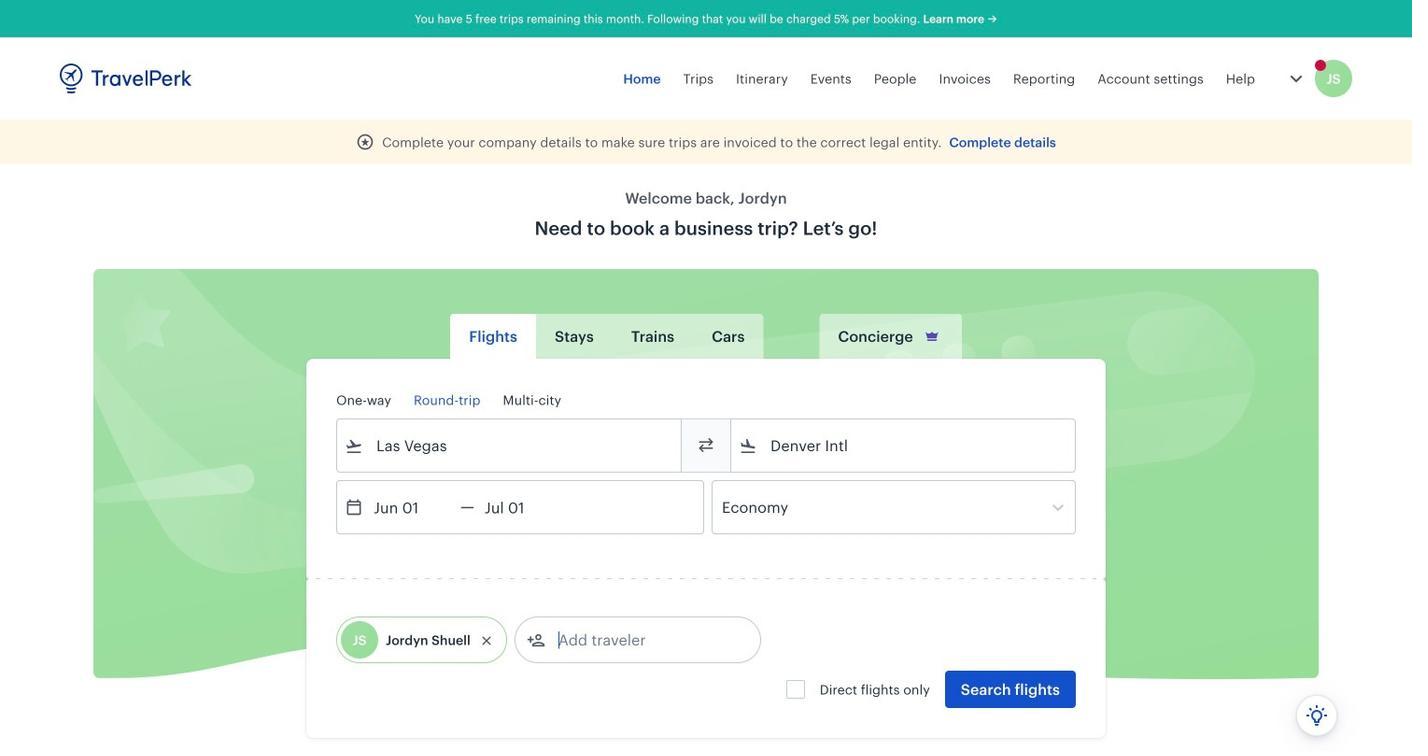 Task type: describe. For each thing, give the bounding box(es) containing it.
Depart text field
[[364, 481, 461, 534]]

From search field
[[364, 431, 657, 461]]



Task type: vqa. For each thing, say whether or not it's contained in the screenshot.
Move backward to switch to the previous month. icon
no



Task type: locate. For each thing, give the bounding box(es) containing it.
To search field
[[758, 431, 1051, 461]]

Return text field
[[475, 481, 572, 534]]

Add traveler search field
[[546, 625, 740, 655]]



